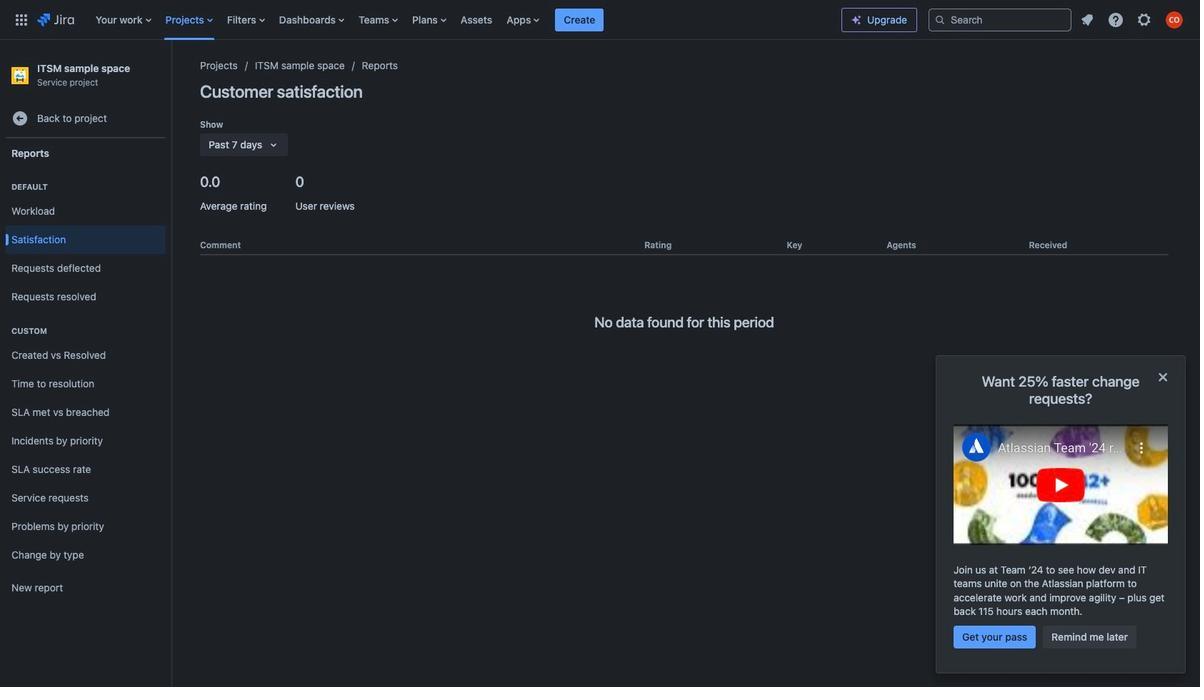 Task type: locate. For each thing, give the bounding box(es) containing it.
default group
[[6, 167, 166, 316]]

appswitcher icon image
[[13, 11, 30, 28]]

heading
[[6, 181, 166, 193], [6, 326, 166, 337]]

settings image
[[1136, 11, 1153, 28]]

banner
[[0, 0, 1200, 40]]

2 heading from the top
[[6, 326, 166, 337]]

primary element
[[9, 0, 842, 40]]

notifications image
[[1079, 11, 1096, 28]]

1 heading from the top
[[6, 181, 166, 193]]

0 horizontal spatial list
[[88, 0, 842, 40]]

heading for custom group
[[6, 326, 166, 337]]

0 vertical spatial heading
[[6, 181, 166, 193]]

search image
[[934, 14, 946, 25]]

None search field
[[929, 8, 1072, 31]]

jira image
[[37, 11, 74, 28], [37, 11, 74, 28]]

watch atlassian team '24 video dialog
[[936, 356, 1186, 674]]

1 vertical spatial heading
[[6, 326, 166, 337]]

list item
[[555, 0, 604, 40]]

help image
[[1107, 11, 1124, 28]]

list
[[88, 0, 842, 40], [1074, 7, 1192, 33]]

1 horizontal spatial list
[[1074, 7, 1192, 33]]



Task type: describe. For each thing, give the bounding box(es) containing it.
sidebar navigation image
[[156, 57, 187, 86]]

your profile and settings image
[[1166, 11, 1183, 28]]

Search field
[[929, 8, 1072, 31]]

heading for default group
[[6, 181, 166, 193]]

custom group
[[6, 311, 166, 574]]



Task type: vqa. For each thing, say whether or not it's contained in the screenshot.
"Premium" "image"
no



